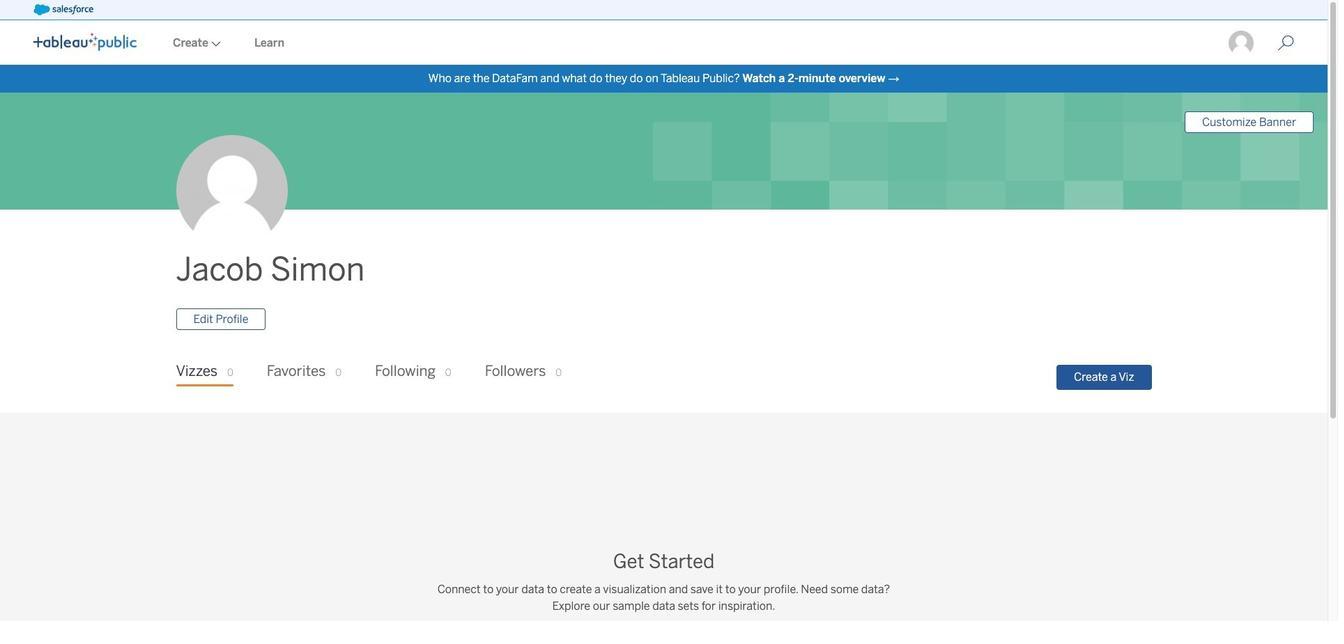 Task type: vqa. For each thing, say whether or not it's contained in the screenshot.
Salesforce Logo
yes



Task type: locate. For each thing, give the bounding box(es) containing it.
create image
[[208, 41, 221, 47]]

logo image
[[33, 33, 137, 51]]



Task type: describe. For each thing, give the bounding box(es) containing it.
avatar image
[[176, 136, 288, 247]]

salesforce logo image
[[33, 4, 93, 15]]

jacob.simon6557 image
[[1228, 29, 1256, 57]]

go to search image
[[1261, 35, 1312, 52]]



